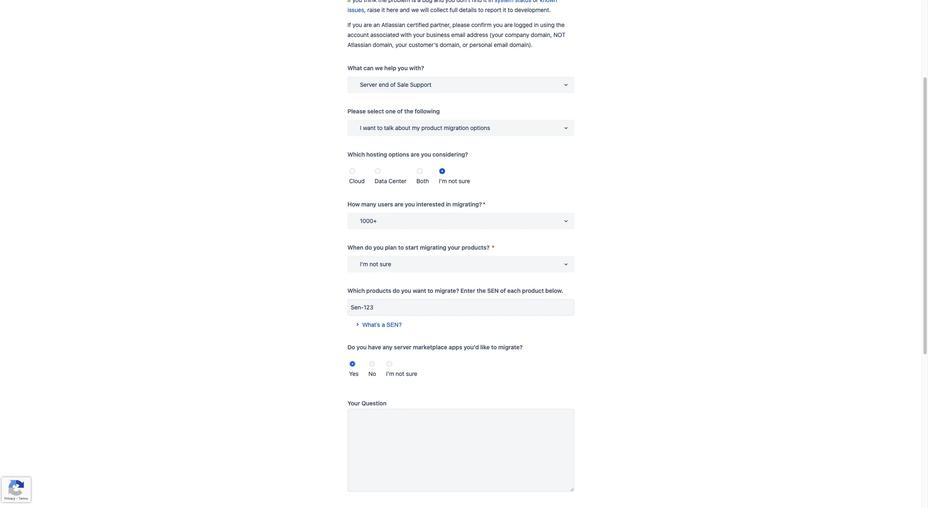 Task type: vqa. For each thing, say whether or not it's contained in the screenshot.
REQUEST
no



Task type: locate. For each thing, give the bounding box(es) containing it.
of right one
[[397, 108, 403, 115]]

1 horizontal spatial want
[[413, 287, 426, 294]]

help
[[384, 64, 396, 71]]

0 horizontal spatial options
[[389, 151, 409, 158]]

following
[[415, 108, 440, 115]]

my
[[412, 124, 420, 131]]

0 vertical spatial of
[[390, 81, 396, 88]]

option group for considering?
[[347, 163, 574, 186]]

i want to talk about my product migration options
[[360, 124, 490, 131]]

2 horizontal spatial not
[[448, 177, 457, 185]]

1 horizontal spatial we
[[411, 6, 419, 13]]

0 vertical spatial options
[[470, 124, 490, 131]]

your down 'with'
[[395, 41, 407, 48]]

1 horizontal spatial migrate?
[[498, 344, 523, 351]]

address
[[467, 31, 488, 38]]

sure up migrating? at top
[[459, 177, 470, 185]]

hosting
[[366, 151, 387, 158]]

0 vertical spatial migrate?
[[435, 287, 459, 294]]

it
[[382, 6, 385, 13], [503, 6, 506, 13]]

2 option group from the top
[[347, 356, 574, 379]]

options right migration
[[470, 124, 490, 131]]

do right products
[[393, 287, 400, 294]]

1 vertical spatial sure
[[380, 261, 391, 268]]

open image for with?
[[561, 80, 571, 90]]

with?
[[409, 64, 424, 71]]

1 horizontal spatial of
[[397, 108, 403, 115]]

atlassian up associated on the top of the page
[[381, 21, 405, 28]]

0 horizontal spatial in
[[446, 201, 451, 208]]

* right the products?
[[492, 244, 495, 251]]

of right sen
[[500, 287, 506, 294]]

of
[[390, 81, 396, 88], [397, 108, 403, 115], [500, 287, 506, 294]]

2 which from the top
[[347, 287, 365, 294]]

want right products
[[413, 287, 426, 294]]

option group down the apps
[[347, 356, 574, 379]]

1 vertical spatial the
[[404, 108, 413, 115]]

option group containing cloud
[[347, 163, 574, 186]]

the inside "if you are an atlassian certified partner, please confirm you are logged in using the account associated with your business email address (your company domain, not atlassian domain, your customer's domain, or personal email domain)."
[[556, 21, 565, 28]]

full
[[450, 6, 458, 13]]

1 which from the top
[[347, 151, 365, 158]]

0 vertical spatial *
[[483, 201, 486, 208]]

which left 'hosting'
[[347, 151, 365, 158]]

1 vertical spatial which
[[347, 287, 365, 294]]

0 vertical spatial sure
[[459, 177, 470, 185]]

domain, down using
[[531, 31, 552, 38]]

None radio
[[350, 168, 355, 174], [375, 168, 381, 174], [417, 168, 423, 174], [439, 168, 445, 174], [386, 361, 392, 367], [350, 168, 355, 174], [375, 168, 381, 174], [417, 168, 423, 174], [439, 168, 445, 174], [386, 361, 392, 367]]

option group
[[347, 163, 574, 186], [347, 356, 574, 379]]

any
[[383, 344, 392, 351]]

products
[[366, 287, 391, 294]]

Your Question text field
[[347, 409, 574, 492]]

will
[[420, 6, 429, 13]]

0 vertical spatial do
[[365, 244, 372, 251]]

start
[[405, 244, 418, 251]]

are
[[364, 21, 372, 28], [504, 21, 513, 28], [411, 151, 420, 158], [395, 201, 403, 208]]

sure down the 'server'
[[406, 370, 417, 377]]

product
[[421, 124, 442, 131], [522, 287, 544, 294]]

associated
[[370, 31, 399, 38]]

1 vertical spatial migrate?
[[498, 344, 523, 351]]

not down considering?
[[448, 177, 457, 185]]

1 horizontal spatial sure
[[406, 370, 417, 377]]

0 vertical spatial not
[[448, 177, 457, 185]]

0 horizontal spatial your
[[395, 41, 407, 48]]

your right 'migrating'
[[448, 244, 460, 251]]

1 vertical spatial of
[[397, 108, 403, 115]]

like
[[480, 344, 490, 351]]

0 vertical spatial want
[[363, 124, 376, 131]]

atlassian
[[381, 21, 405, 28], [347, 41, 371, 48]]

issues
[[347, 6, 364, 13]]

sure down plan
[[380, 261, 391, 268]]

i'm not sure down the 'server'
[[386, 370, 417, 377]]

confirm
[[471, 21, 492, 28]]

product right my
[[421, 124, 442, 131]]

what's a sen? button
[[347, 312, 407, 333]]

known
[[540, 0, 557, 3]]

2 vertical spatial the
[[477, 287, 486, 294]]

None radio
[[350, 361, 355, 367], [369, 361, 375, 367], [350, 361, 355, 367], [369, 361, 375, 367]]

not up products
[[370, 261, 378, 268]]

0 horizontal spatial product
[[421, 124, 442, 131]]

domain, down associated on the top of the page
[[373, 41, 394, 48]]

* right migrating? at top
[[483, 201, 486, 208]]

0 horizontal spatial i'm
[[360, 261, 368, 268]]

what's
[[362, 322, 380, 328]]

to right like
[[491, 344, 497, 351]]

i'm right the both
[[439, 177, 447, 185]]

do right when
[[365, 244, 372, 251]]

2 vertical spatial your
[[448, 244, 460, 251]]

1 horizontal spatial not
[[396, 370, 404, 377]]

2 it from the left
[[503, 6, 506, 13]]

2 open image from the top
[[561, 123, 571, 133]]

known issues link
[[347, 0, 557, 13]]

you
[[352, 21, 362, 28], [493, 21, 503, 28], [398, 64, 408, 71], [421, 151, 431, 158], [405, 201, 415, 208], [373, 244, 383, 251], [401, 287, 411, 294], [357, 344, 367, 351]]

option group down considering?
[[347, 163, 574, 186]]

domain,
[[531, 31, 552, 38], [373, 41, 394, 48], [440, 41, 461, 48]]

0 horizontal spatial the
[[404, 108, 413, 115]]

1 horizontal spatial in
[[534, 21, 539, 28]]

option group containing yes
[[347, 356, 574, 379]]

2 horizontal spatial of
[[500, 287, 506, 294]]

email down please
[[451, 31, 465, 38]]

1 open image from the top
[[561, 80, 571, 90]]

atlassian down the account in the top left of the page
[[347, 41, 371, 48]]

server
[[360, 81, 377, 88]]

0 horizontal spatial it
[[382, 6, 385, 13]]

0 vertical spatial product
[[421, 124, 442, 131]]

0 horizontal spatial email
[[451, 31, 465, 38]]

open image
[[561, 80, 571, 90], [561, 123, 571, 133], [561, 259, 571, 269]]

1 vertical spatial email
[[494, 41, 508, 48]]

2 horizontal spatial i'm
[[439, 177, 447, 185]]

migrating
[[420, 244, 446, 251]]

2 vertical spatial not
[[396, 370, 404, 377]]

2 vertical spatial open image
[[561, 259, 571, 269]]

0 horizontal spatial want
[[363, 124, 376, 131]]

you left the interested at top
[[405, 201, 415, 208]]

2 horizontal spatial the
[[556, 21, 565, 28]]

0 horizontal spatial atlassian
[[347, 41, 371, 48]]

1 vertical spatial we
[[375, 64, 383, 71]]

which for which products do you want to migrate? enter the sen of each product below.
[[347, 287, 365, 294]]

each
[[507, 287, 521, 294]]

0 vertical spatial atlassian
[[381, 21, 405, 28]]

0 horizontal spatial we
[[375, 64, 383, 71]]

we
[[411, 6, 419, 13], [375, 64, 383, 71]]

it right report at the top right of page
[[503, 6, 506, 13]]

many
[[361, 201, 376, 208]]

1 option group from the top
[[347, 163, 574, 186]]

to
[[478, 6, 484, 13], [508, 6, 513, 13], [377, 124, 383, 131], [398, 244, 404, 251], [428, 287, 433, 294], [491, 344, 497, 351]]

to left report at the top right of page
[[478, 6, 484, 13]]

1 vertical spatial in
[[446, 201, 451, 208]]

i'm not sure down plan
[[360, 261, 391, 268]]

we left will
[[411, 6, 419, 13]]

0 horizontal spatial *
[[483, 201, 486, 208]]

do
[[365, 244, 372, 251], [393, 287, 400, 294]]

0 horizontal spatial migrate?
[[435, 287, 459, 294]]

sen?
[[387, 322, 402, 328]]

1 horizontal spatial i'm
[[386, 370, 394, 377]]

i'm not sure
[[439, 177, 470, 185], [360, 261, 391, 268], [386, 370, 417, 377]]

i'm right no
[[386, 370, 394, 377]]

you right if
[[352, 21, 362, 28]]

which left products
[[347, 287, 365, 294]]

(your
[[490, 31, 503, 38]]

you left considering?
[[421, 151, 431, 158]]

migrate? left enter
[[435, 287, 459, 294]]

0 vertical spatial which
[[347, 151, 365, 158]]

0 vertical spatial open image
[[561, 80, 571, 90]]

i'm not sure up migrating? at top
[[439, 177, 470, 185]]

the
[[556, 21, 565, 28], [404, 108, 413, 115], [477, 287, 486, 294]]

0 vertical spatial we
[[411, 6, 419, 13]]

2 horizontal spatial your
[[448, 244, 460, 251]]

what's a sen?
[[362, 322, 402, 328]]

product right 'each'
[[522, 287, 544, 294]]

1000+
[[360, 217, 377, 224]]

the up not
[[556, 21, 565, 28]]

1 horizontal spatial email
[[494, 41, 508, 48]]

your down certified
[[413, 31, 425, 38]]

1 vertical spatial product
[[522, 287, 544, 294]]

0 horizontal spatial of
[[390, 81, 396, 88]]

we right the can at the top of page
[[375, 64, 383, 71]]

1 horizontal spatial it
[[503, 6, 506, 13]]

cloud
[[349, 177, 365, 185]]

of right end
[[390, 81, 396, 88]]

i'm down when
[[360, 261, 368, 268]]

logged
[[514, 21, 533, 28]]

have
[[368, 344, 381, 351]]

1 vertical spatial option group
[[347, 356, 574, 379]]

*
[[483, 201, 486, 208], [492, 244, 495, 251]]

option group for marketplace
[[347, 356, 574, 379]]

which
[[347, 151, 365, 158], [347, 287, 365, 294]]

1 horizontal spatial do
[[393, 287, 400, 294]]

1 horizontal spatial the
[[477, 287, 486, 294]]

0 vertical spatial option group
[[347, 163, 574, 186]]

0 vertical spatial your
[[413, 31, 425, 38]]

0 vertical spatial i'm not sure
[[439, 177, 470, 185]]

you right help
[[398, 64, 408, 71]]

options
[[470, 124, 490, 131], [389, 151, 409, 158]]

the left sen
[[477, 287, 486, 294]]

migrating?
[[452, 201, 482, 208]]

email
[[451, 31, 465, 38], [494, 41, 508, 48]]

1 horizontal spatial *
[[492, 244, 495, 251]]

account
[[347, 31, 369, 38]]

1 vertical spatial open image
[[561, 123, 571, 133]]

1 vertical spatial *
[[492, 244, 495, 251]]

the up about
[[404, 108, 413, 115]]

options right 'hosting'
[[389, 151, 409, 158]]

in
[[534, 21, 539, 28], [446, 201, 451, 208]]

1 vertical spatial your
[[395, 41, 407, 48]]

it left here on the top
[[382, 6, 385, 13]]

in inside "if you are an atlassian certified partner, please confirm you are logged in using the account associated with your business email address (your company domain, not atlassian domain, your customer's domain, or personal email domain)."
[[534, 21, 539, 28]]

talk
[[384, 124, 394, 131]]

an
[[374, 21, 380, 28]]

i'm
[[439, 177, 447, 185], [360, 261, 368, 268], [386, 370, 394, 377]]

in left using
[[534, 21, 539, 28]]

data center
[[375, 177, 406, 185]]

not down the 'server'
[[396, 370, 404, 377]]

1 vertical spatial atlassian
[[347, 41, 371, 48]]

in right the interested at top
[[446, 201, 451, 208]]

a
[[382, 322, 385, 328]]

1 horizontal spatial product
[[522, 287, 544, 294]]

want right i
[[363, 124, 376, 131]]

2 vertical spatial sure
[[406, 370, 417, 377]]

collect
[[430, 6, 448, 13]]

1 vertical spatial not
[[370, 261, 378, 268]]

migrate? right like
[[498, 344, 523, 351]]

your
[[413, 31, 425, 38], [395, 41, 407, 48], [448, 244, 460, 251]]

1 horizontal spatial your
[[413, 31, 425, 38]]

0 vertical spatial the
[[556, 21, 565, 28]]

i
[[360, 124, 361, 131]]

, raise it here and we will collect full details to report it to development.
[[364, 6, 551, 13]]

email down (your
[[494, 41, 508, 48]]

domain, left "or" at the top
[[440, 41, 461, 48]]

how
[[347, 201, 360, 208]]

what
[[347, 64, 362, 71]]

with
[[401, 31, 412, 38]]

0 vertical spatial in
[[534, 21, 539, 28]]



Task type: describe. For each thing, give the bounding box(es) containing it.
personal
[[470, 41, 492, 48]]

1 it from the left
[[382, 6, 385, 13]]

business
[[426, 31, 450, 38]]

considering?
[[433, 151, 468, 158]]

what can we help you with?
[[347, 64, 424, 71]]

0 horizontal spatial domain,
[[373, 41, 394, 48]]

do
[[347, 344, 355, 351]]

plan
[[385, 244, 397, 251]]

how many users are you interested in migrating? *
[[347, 201, 486, 208]]

sen
[[487, 287, 499, 294]]

or
[[463, 41, 468, 48]]

which for which hosting options are you considering?
[[347, 151, 365, 158]]

your
[[347, 400, 360, 407]]

2 horizontal spatial domain,
[[531, 31, 552, 38]]

here
[[386, 6, 398, 13]]

which products do you want to migrate? enter the sen of each product below.
[[347, 287, 563, 294]]

to up which products do you want to migrate? enter the sen of each product below. text box on the bottom of the page
[[428, 287, 433, 294]]

0 horizontal spatial sure
[[380, 261, 391, 268]]

using
[[540, 21, 555, 28]]

one
[[385, 108, 396, 115]]

partner,
[[430, 21, 451, 28]]

users
[[378, 201, 393, 208]]

question
[[362, 400, 386, 407]]

are down my
[[411, 151, 420, 158]]

Which products do you want to migrate? Enter the SEN of each product below.  text field
[[347, 299, 574, 316]]

do you have any server marketplace apps you'd like to migrate?
[[347, 344, 523, 351]]

3 open image from the top
[[561, 259, 571, 269]]

0 horizontal spatial not
[[370, 261, 378, 268]]

please
[[452, 21, 470, 28]]

you right the do
[[357, 344, 367, 351]]

certified
[[407, 21, 429, 28]]

0 vertical spatial email
[[451, 31, 465, 38]]

can
[[364, 64, 374, 71]]

are left an
[[364, 21, 372, 28]]

are up company
[[504, 21, 513, 28]]

you right products
[[401, 287, 411, 294]]

apps
[[449, 344, 462, 351]]

interested
[[416, 201, 445, 208]]

to right plan
[[398, 244, 404, 251]]

end
[[379, 81, 389, 88]]

you up (your
[[493, 21, 503, 28]]

1 horizontal spatial options
[[470, 124, 490, 131]]

domain).
[[509, 41, 533, 48]]

server
[[394, 344, 411, 351]]

1 vertical spatial i'm
[[360, 261, 368, 268]]

you left plan
[[373, 244, 383, 251]]

products?
[[462, 244, 490, 251]]

and
[[400, 6, 410, 13]]

raise
[[367, 6, 380, 13]]

are right users
[[395, 201, 403, 208]]

1 vertical spatial do
[[393, 287, 400, 294]]

1 horizontal spatial atlassian
[[381, 21, 405, 28]]

server end of sale support
[[360, 81, 431, 88]]

company
[[505, 31, 529, 38]]

enter
[[461, 287, 475, 294]]

please select one of the following
[[347, 108, 440, 115]]

please
[[347, 108, 366, 115]]

to right report at the top right of page
[[508, 6, 513, 13]]

which hosting options are you considering?
[[347, 151, 468, 158]]

if
[[347, 21, 351, 28]]

when do you plan to start migrating your products? *
[[347, 244, 495, 251]]

below.
[[545, 287, 563, 294]]

2 horizontal spatial sure
[[459, 177, 470, 185]]

no
[[369, 370, 376, 377]]

you'd
[[464, 344, 479, 351]]

0 vertical spatial i'm
[[439, 177, 447, 185]]

2 vertical spatial i'm
[[386, 370, 394, 377]]

when
[[347, 244, 363, 251]]

about
[[395, 124, 410, 131]]

report
[[485, 6, 501, 13]]

open image for following
[[561, 123, 571, 133]]

1 horizontal spatial domain,
[[440, 41, 461, 48]]

1 vertical spatial want
[[413, 287, 426, 294]]

migration
[[444, 124, 469, 131]]

center
[[389, 177, 406, 185]]

0 horizontal spatial do
[[365, 244, 372, 251]]

your question
[[347, 400, 386, 407]]

customer's
[[409, 41, 438, 48]]

details
[[459, 6, 477, 13]]

not
[[554, 31, 566, 38]]

2 vertical spatial of
[[500, 287, 506, 294]]

sale
[[397, 81, 409, 88]]

support
[[410, 81, 431, 88]]

both
[[416, 177, 429, 185]]

known issues
[[347, 0, 557, 13]]

marketplace
[[413, 344, 447, 351]]

select
[[367, 108, 384, 115]]

if you are an atlassian certified partner, please confirm you are logged in using the account associated with your business email address (your company domain, not atlassian domain, your customer's domain, or personal email domain).
[[347, 21, 566, 48]]

yes
[[349, 370, 359, 377]]

,
[[364, 6, 366, 13]]

1 vertical spatial options
[[389, 151, 409, 158]]

open image
[[561, 216, 571, 226]]

1 vertical spatial i'm not sure
[[360, 261, 391, 268]]

development.
[[515, 6, 551, 13]]

data
[[375, 177, 387, 185]]

2 vertical spatial i'm not sure
[[386, 370, 417, 377]]

to left talk at the left of the page
[[377, 124, 383, 131]]



